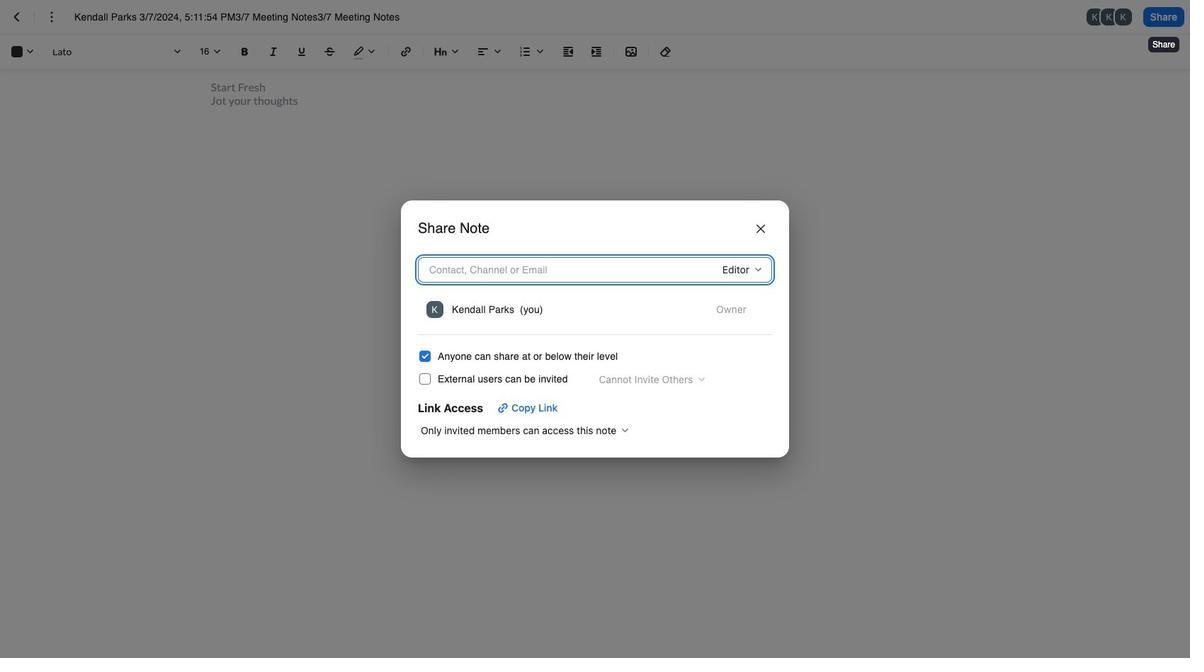 Task type: describe. For each thing, give the bounding box(es) containing it.
increase indent image
[[588, 43, 605, 60]]

decrease indent image
[[560, 43, 577, 60]]

strikethrough image
[[322, 43, 339, 60]]

clear style image
[[658, 43, 675, 60]]

kendall parks image
[[427, 302, 444, 319]]

bold image
[[237, 43, 254, 60]]

all notes image
[[9, 9, 26, 26]]

italic image
[[265, 43, 282, 60]]

underline image
[[293, 43, 310, 60]]



Task type: locate. For each thing, give the bounding box(es) containing it.
copy link image
[[495, 399, 512, 416]]

None text field
[[74, 10, 426, 24]]

dialog
[[401, 201, 789, 458]]

permission element
[[708, 300, 764, 320]]

close image
[[757, 225, 765, 233]]

insert image image
[[623, 43, 640, 60]]

menu item
[[424, 297, 767, 323]]

link image
[[398, 43, 415, 60]]

Contact, Channel or Email text field
[[427, 260, 679, 280]]

tooltip
[[1147, 27, 1181, 54]]

None field
[[714, 260, 767, 280], [708, 300, 764, 320], [591, 370, 710, 390], [418, 421, 634, 441], [714, 260, 767, 280], [708, 300, 764, 320], [591, 370, 710, 390], [418, 421, 634, 441]]



Task type: vqa. For each thing, say whether or not it's contained in the screenshot.
Copy Link Image
yes



